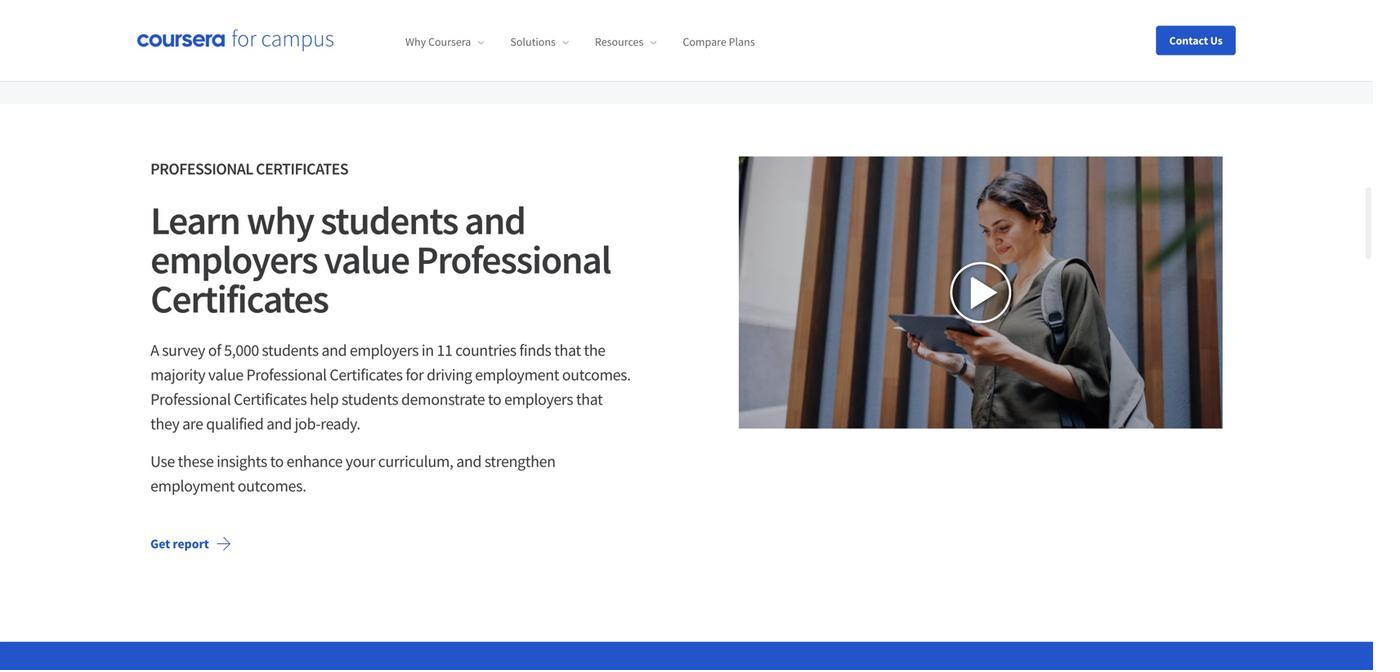 Task type: describe. For each thing, give the bounding box(es) containing it.
insights
[[217, 451, 267, 472]]

why
[[247, 196, 314, 245]]

certificates left 'for' in the bottom left of the page
[[330, 365, 403, 385]]

certificates up qualified
[[234, 389, 307, 410]]

value inside "learn why students and employers value professional certificates"
[[324, 235, 409, 284]]

contact us
[[1169, 33, 1223, 48]]

2 vertical spatial students
[[342, 389, 398, 410]]

compare
[[683, 35, 726, 49]]

coursera for campus image
[[137, 29, 333, 52]]

to inside 'use these insights to enhance your curriculum, and strengthen employment outcomes.'
[[270, 451, 284, 472]]

certificates inside "learn why students and employers value professional certificates"
[[150, 274, 328, 323]]

curriculum,
[[378, 451, 453, 472]]

and inside 'use these insights to enhance your curriculum, and strengthen employment outcomes.'
[[456, 451, 481, 472]]

plans
[[729, 35, 755, 49]]

contact us button
[[1156, 26, 1236, 55]]

enhance
[[286, 451, 343, 472]]

a
[[150, 340, 159, 360]]

a survey of 5,000 students and employers in 11 countries finds that the majority value professional certificates for driving employment outcomes. professional certificates help students demonstrate to employers that they are qualified and job-ready.
[[150, 340, 631, 434]]

employment inside a survey of 5,000 students and employers in 11 countries finds that the majority value professional certificates for driving employment outcomes. professional certificates help students demonstrate to employers that they are qualified and job-ready.
[[475, 365, 559, 385]]

countries
[[455, 340, 516, 360]]

contact
[[1169, 33, 1208, 48]]

resources link
[[595, 35, 657, 49]]

strengthen
[[484, 451, 555, 472]]

professional certificates
[[150, 159, 348, 179]]

survey
[[162, 340, 205, 360]]

why coursera link
[[405, 35, 484, 49]]

get report
[[150, 536, 209, 552]]

report
[[173, 536, 209, 552]]

students inside "learn why students and employers value professional certificates"
[[320, 196, 458, 245]]

us
[[1210, 33, 1223, 48]]

for
[[406, 365, 424, 385]]

get report link
[[137, 524, 245, 564]]

11
[[437, 340, 452, 360]]

employment inside 'use these insights to enhance your curriculum, and strengthen employment outcomes.'
[[150, 476, 235, 496]]

compare plans link
[[683, 35, 755, 49]]



Task type: vqa. For each thing, say whether or not it's contained in the screenshot.
When inside Dropdown Button
no



Task type: locate. For each thing, give the bounding box(es) containing it.
to down the countries
[[488, 389, 501, 410]]

finds
[[519, 340, 551, 360]]

2 vertical spatial employers
[[504, 389, 573, 410]]

majority
[[150, 365, 205, 385]]

why coursera
[[405, 35, 471, 49]]

1 horizontal spatial employment
[[475, 365, 559, 385]]

outcomes. down the
[[562, 365, 631, 385]]

0 vertical spatial students
[[320, 196, 458, 245]]

outcomes.
[[562, 365, 631, 385], [237, 476, 306, 496]]

0 vertical spatial employment
[[475, 365, 559, 385]]

that down the
[[576, 389, 603, 410]]

why
[[405, 35, 426, 49]]

resources
[[595, 35, 643, 49]]

outcomes. inside 'use these insights to enhance your curriculum, and strengthen employment outcomes.'
[[237, 476, 306, 496]]

certificates
[[256, 159, 348, 179], [150, 274, 328, 323], [330, 365, 403, 385], [234, 389, 307, 410]]

of
[[208, 340, 221, 360]]

1 vertical spatial to
[[270, 451, 284, 472]]

coursera
[[428, 35, 471, 49]]

1 horizontal spatial to
[[488, 389, 501, 410]]

0 horizontal spatial outcomes.
[[237, 476, 306, 496]]

1 vertical spatial outcomes.
[[237, 476, 306, 496]]

to
[[488, 389, 501, 410], [270, 451, 284, 472]]

your
[[345, 451, 375, 472]]

0 horizontal spatial value
[[208, 365, 243, 385]]

0 horizontal spatial to
[[270, 451, 284, 472]]

outcomes. inside a survey of 5,000 students and employers in 11 countries finds that the majority value professional certificates for driving employment outcomes. professional certificates help students demonstrate to employers that they are qualified and job-ready.
[[562, 365, 631, 385]]

learn why students and employers value professional certificates
[[150, 196, 611, 323]]

outcomes. down 'insights'
[[237, 476, 306, 496]]

students
[[320, 196, 458, 245], [262, 340, 319, 360], [342, 389, 398, 410]]

certificates up '5,000'
[[150, 274, 328, 323]]

that
[[554, 340, 581, 360], [576, 389, 603, 410]]

driving
[[427, 365, 472, 385]]

to inside a survey of 5,000 students and employers in 11 countries finds that the majority value professional certificates for driving employment outcomes. professional certificates help students demonstrate to employers that they are qualified and job-ready.
[[488, 389, 501, 410]]

employers inside "learn why students and employers value professional certificates"
[[150, 235, 317, 284]]

these
[[178, 451, 214, 472]]

job-
[[295, 414, 320, 434]]

0 vertical spatial to
[[488, 389, 501, 410]]

0 vertical spatial outcomes.
[[562, 365, 631, 385]]

0 vertical spatial value
[[324, 235, 409, 284]]

employment down these
[[150, 476, 235, 496]]

to right 'insights'
[[270, 451, 284, 472]]

1 horizontal spatial employers
[[350, 340, 419, 360]]

1 vertical spatial employers
[[350, 340, 419, 360]]

1 vertical spatial that
[[576, 389, 603, 410]]

0 horizontal spatial employment
[[150, 476, 235, 496]]

employment
[[475, 365, 559, 385], [150, 476, 235, 496]]

get
[[150, 536, 170, 552]]

professional inside "learn why students and employers value professional certificates"
[[416, 235, 611, 284]]

1 vertical spatial value
[[208, 365, 243, 385]]

and inside "learn why students and employers value professional certificates"
[[464, 196, 525, 245]]

employers
[[150, 235, 317, 284], [350, 340, 419, 360], [504, 389, 573, 410]]

0 vertical spatial that
[[554, 340, 581, 360]]

1 horizontal spatial value
[[324, 235, 409, 284]]

solutions
[[510, 35, 556, 49]]

certificates up why
[[256, 159, 348, 179]]

professional
[[150, 159, 253, 179], [416, 235, 611, 284], [246, 365, 327, 385], [150, 389, 231, 410]]

help
[[310, 389, 339, 410]]

1 vertical spatial students
[[262, 340, 319, 360]]

ready.
[[320, 414, 360, 434]]

learn
[[150, 196, 240, 245]]

micro-credentials video thumb image
[[739, 157, 1223, 429]]

0 vertical spatial employers
[[150, 235, 317, 284]]

are
[[182, 414, 203, 434]]

qualified
[[206, 414, 263, 434]]

value
[[324, 235, 409, 284], [208, 365, 243, 385]]

2 horizontal spatial employers
[[504, 389, 573, 410]]

employment down finds
[[475, 365, 559, 385]]

1 vertical spatial employment
[[150, 476, 235, 496]]

in
[[421, 340, 434, 360]]

value inside a survey of 5,000 students and employers in 11 countries finds that the majority value professional certificates for driving employment outcomes. professional certificates help students demonstrate to employers that they are qualified and job-ready.
[[208, 365, 243, 385]]

the
[[584, 340, 605, 360]]

1 horizontal spatial outcomes.
[[562, 365, 631, 385]]

use
[[150, 451, 175, 472]]

use these insights to enhance your curriculum, and strengthen employment outcomes.
[[150, 451, 555, 496]]

compare plans
[[683, 35, 755, 49]]

solutions link
[[510, 35, 569, 49]]

that left the
[[554, 340, 581, 360]]

5,000
[[224, 340, 259, 360]]

and
[[464, 196, 525, 245], [321, 340, 347, 360], [266, 414, 292, 434], [456, 451, 481, 472]]

demonstrate
[[401, 389, 485, 410]]

0 horizontal spatial employers
[[150, 235, 317, 284]]

they
[[150, 414, 179, 434]]



